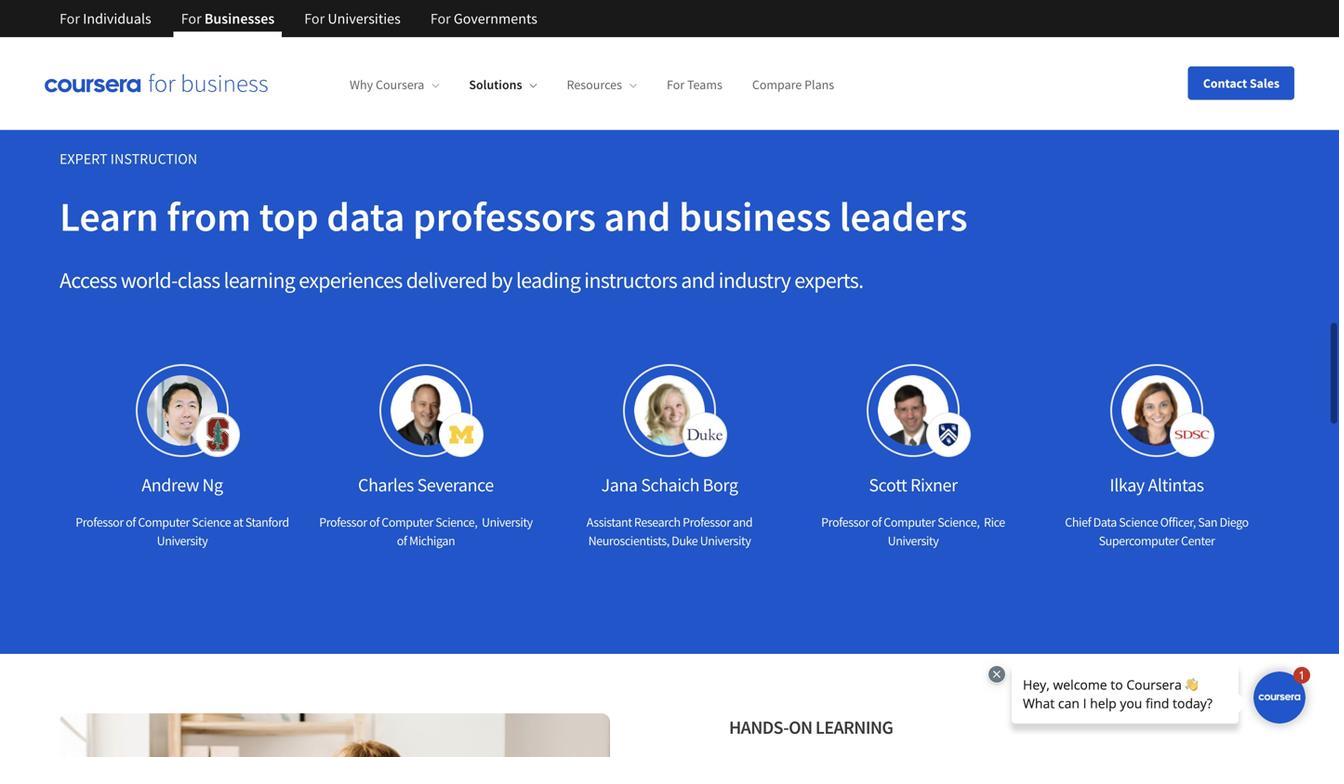 Task type: locate. For each thing, give the bounding box(es) containing it.
for
[[60, 9, 80, 28], [181, 9, 201, 28], [304, 9, 325, 28], [430, 9, 451, 28], [667, 76, 685, 93]]

2 horizontal spatial university
[[888, 533, 939, 550]]

from
[[167, 191, 251, 242]]

contact sales button
[[1188, 66, 1294, 100]]

solutions
[[469, 76, 522, 93]]

by
[[491, 267, 512, 295]]

ilkay
[[1110, 474, 1145, 497]]

2 professor from the left
[[319, 514, 367, 531]]

computer inside 'professor of computer science at stanford university'
[[138, 514, 190, 531]]

data
[[1093, 514, 1117, 531]]

schaich
[[641, 474, 699, 497]]

for left individuals
[[60, 9, 80, 28]]

for universities
[[304, 9, 401, 28]]

computer inside professor of computer science,  rice university
[[884, 514, 935, 531]]

professor inside assistant research professor and neuroscientists, duke university
[[683, 514, 731, 531]]

science, up michigan
[[435, 514, 477, 531]]

professor inside professor of computer science,  rice university
[[821, 514, 869, 531]]

computer for andrew
[[138, 514, 190, 531]]

0 horizontal spatial science,
[[435, 514, 477, 531]]

1 horizontal spatial computer
[[382, 514, 433, 531]]

diego
[[1220, 514, 1249, 531]]

san
[[1198, 514, 1217, 531]]

of for charles
[[369, 514, 379, 531]]

coursera for business image
[[45, 74, 268, 93]]

businesses
[[204, 9, 275, 28]]

delivered
[[406, 267, 487, 295]]

3 computer from the left
[[884, 514, 935, 531]]

resources
[[567, 76, 622, 93]]

2 science, from the left
[[938, 514, 979, 531]]

for for businesses
[[181, 9, 201, 28]]

0 horizontal spatial science
[[192, 514, 231, 531]]

university inside 'professor of computer science at stanford university'
[[157, 533, 208, 550]]

2 horizontal spatial computer
[[884, 514, 935, 531]]

business
[[679, 191, 831, 242]]

1 vertical spatial and
[[681, 267, 715, 295]]

universities
[[328, 9, 401, 28]]

and down the borg
[[733, 514, 752, 531]]

2 computer from the left
[[382, 514, 433, 531]]

science
[[192, 514, 231, 531], [1119, 514, 1158, 531]]

data
[[327, 191, 405, 242]]

1 science from the left
[[192, 514, 231, 531]]

world-
[[121, 267, 177, 295]]

computer inside professor of computer science,  university of michigan
[[382, 514, 433, 531]]

university
[[157, 533, 208, 550], [700, 533, 751, 550], [888, 533, 939, 550]]

scott
[[869, 474, 907, 497]]

science,
[[435, 514, 477, 531], [938, 514, 979, 531]]

stanford
[[245, 514, 289, 531]]

compare plans
[[752, 76, 834, 93]]

class
[[177, 267, 220, 295]]

computer down andrew
[[138, 514, 190, 531]]

contact
[[1203, 75, 1247, 92]]

1 science, from the left
[[435, 514, 477, 531]]

2 vertical spatial and
[[733, 514, 752, 531]]

university down andrew ng
[[157, 533, 208, 550]]

professor
[[76, 514, 123, 531], [319, 514, 367, 531], [683, 514, 731, 531], [821, 514, 869, 531]]

professor inside professor of computer science,  university of michigan
[[319, 514, 367, 531]]

2 horizontal spatial and
[[733, 514, 752, 531]]

university inside professor of computer science,  rice university
[[888, 533, 939, 550]]

hands-
[[729, 717, 789, 740]]

2 university from the left
[[700, 533, 751, 550]]

tab panel
[[60, 0, 1280, 29]]

2 science from the left
[[1119, 514, 1158, 531]]

charles severance
[[358, 474, 494, 497]]

andrew
[[142, 474, 199, 497]]

and
[[604, 191, 671, 242], [681, 267, 715, 295], [733, 514, 752, 531]]

of inside professor of computer science,  rice university
[[871, 514, 881, 531]]

0 horizontal spatial university
[[157, 533, 208, 550]]

professor inside 'professor of computer science at stanford university'
[[76, 514, 123, 531]]

3 professor from the left
[[683, 514, 731, 531]]

1 horizontal spatial and
[[681, 267, 715, 295]]

1 horizontal spatial science
[[1119, 514, 1158, 531]]

1 university from the left
[[157, 533, 208, 550]]

experiences
[[299, 267, 402, 295]]

coursera
[[376, 76, 424, 93]]

learn
[[60, 191, 159, 242]]

for left universities
[[304, 9, 325, 28]]

ilkay altintas
[[1110, 474, 1204, 497]]

1 professor from the left
[[76, 514, 123, 531]]

computer
[[138, 514, 190, 531], [382, 514, 433, 531], [884, 514, 935, 531]]

science, down 'rixner'
[[938, 514, 979, 531]]

individuals
[[83, 9, 151, 28]]

professor of computer science,  rice university
[[821, 514, 1005, 550]]

and left industry
[[681, 267, 715, 295]]

access
[[60, 267, 117, 295]]

1 horizontal spatial university
[[700, 533, 751, 550]]

andrew ng
[[142, 474, 223, 497]]

for left "governments"
[[430, 9, 451, 28]]

science inside 'professor of computer science at stanford university'
[[192, 514, 231, 531]]

expert instruction
[[60, 150, 197, 169]]

university right duke on the right
[[700, 533, 751, 550]]

computer up michigan
[[382, 514, 433, 531]]

instruction
[[110, 150, 197, 169]]

resources link
[[567, 76, 637, 93]]

science, inside professor of computer science,  rice university
[[938, 514, 979, 531]]

for left teams on the right top of the page
[[667, 76, 685, 93]]

center
[[1181, 533, 1215, 550]]

science up supercomputer
[[1119, 514, 1158, 531]]

hands-on learning
[[729, 717, 893, 740]]

jana
[[601, 474, 638, 497]]

professor for charles severance
[[319, 514, 367, 531]]

university for schaich
[[700, 533, 751, 550]]

professor of computer science at stanford university
[[76, 514, 289, 550]]

experts.
[[794, 267, 863, 295]]

0 horizontal spatial computer
[[138, 514, 190, 531]]

for governments
[[430, 9, 537, 28]]

for teams
[[667, 76, 722, 93]]

computer down scott rixner
[[884, 514, 935, 531]]

leading
[[516, 267, 580, 295]]

of inside 'professor of computer science at stanford university'
[[126, 514, 136, 531]]

learning
[[224, 267, 295, 295]]

university inside assistant research professor and neuroscientists, duke university
[[700, 533, 751, 550]]

0 vertical spatial and
[[604, 191, 671, 242]]

expert
[[60, 150, 107, 169]]

4 professor from the left
[[821, 514, 869, 531]]

severance
[[417, 474, 494, 497]]

university down scott rixner
[[888, 533, 939, 550]]

1 horizontal spatial science,
[[938, 514, 979, 531]]

for left businesses
[[181, 9, 201, 28]]

1 computer from the left
[[138, 514, 190, 531]]

and up instructors
[[604, 191, 671, 242]]

3 university from the left
[[888, 533, 939, 550]]

charles
[[358, 474, 414, 497]]

at
[[233, 514, 243, 531]]

ng
[[202, 474, 223, 497]]

plans
[[804, 76, 834, 93]]

learn from top data professors and business leaders
[[60, 191, 968, 242]]

professor for andrew ng
[[76, 514, 123, 531]]

science left at
[[192, 514, 231, 531]]

science, for charles severance
[[435, 514, 477, 531]]

compare plans link
[[752, 76, 834, 93]]

science, inside professor of computer science,  university of michigan
[[435, 514, 477, 531]]

of
[[126, 514, 136, 531], [369, 514, 379, 531], [871, 514, 881, 531], [397, 533, 407, 550]]

rixner
[[910, 474, 957, 497]]



Task type: vqa. For each thing, say whether or not it's contained in the screenshot.
5
no



Task type: describe. For each thing, give the bounding box(es) containing it.
for for governments
[[430, 9, 451, 28]]

jana schaich borg
[[601, 474, 738, 497]]

solutions link
[[469, 76, 537, 93]]

science, for scott rixner
[[938, 514, 979, 531]]

contact sales
[[1203, 75, 1280, 92]]

computer for scott
[[884, 514, 935, 531]]

of for andrew
[[126, 514, 136, 531]]

why coursera link
[[350, 76, 439, 93]]

officer,
[[1160, 514, 1196, 531]]

for for universities
[[304, 9, 325, 28]]

assistant research professor and neuroscientists, duke university
[[587, 514, 752, 550]]

professor for scott rixner
[[821, 514, 869, 531]]

of for scott
[[871, 514, 881, 531]]

leaders
[[839, 191, 968, 242]]

computer for charles
[[382, 514, 433, 531]]

michigan
[[409, 533, 455, 550]]

why coursera
[[350, 76, 424, 93]]

industry
[[718, 267, 791, 295]]

for businesses
[[181, 9, 275, 28]]

university for ng
[[157, 533, 208, 550]]

compare
[[752, 76, 802, 93]]

scott rixner
[[869, 474, 957, 497]]

instructors
[[584, 267, 677, 295]]

governments
[[454, 9, 537, 28]]

altintas
[[1148, 474, 1204, 497]]

for individuals
[[60, 9, 151, 28]]

learning
[[815, 717, 893, 740]]

borg
[[703, 474, 738, 497]]

teams
[[687, 76, 722, 93]]

and inside assistant research professor and neuroscientists, duke university
[[733, 514, 752, 531]]

banner navigation
[[45, 0, 552, 37]]

sales
[[1250, 75, 1280, 92]]

duke
[[672, 533, 698, 550]]

research
[[634, 514, 680, 531]]

top
[[259, 191, 319, 242]]

assistant
[[587, 514, 632, 531]]

chief data science officer, san diego supercomputer center
[[1065, 514, 1249, 550]]

chief
[[1065, 514, 1091, 531]]

professors
[[413, 191, 596, 242]]

for teams link
[[667, 76, 722, 93]]

supercomputer
[[1099, 533, 1179, 550]]

why
[[350, 76, 373, 93]]

for for individuals
[[60, 9, 80, 28]]

professor of computer science,  university of michigan
[[319, 514, 533, 550]]

access world-class learning experiences delivered by leading instructors and industry experts.
[[60, 267, 863, 295]]

0 horizontal spatial and
[[604, 191, 671, 242]]

science inside the chief data science officer, san diego supercomputer center
[[1119, 514, 1158, 531]]

neuroscientists,
[[588, 533, 669, 550]]

on
[[789, 717, 812, 740]]



